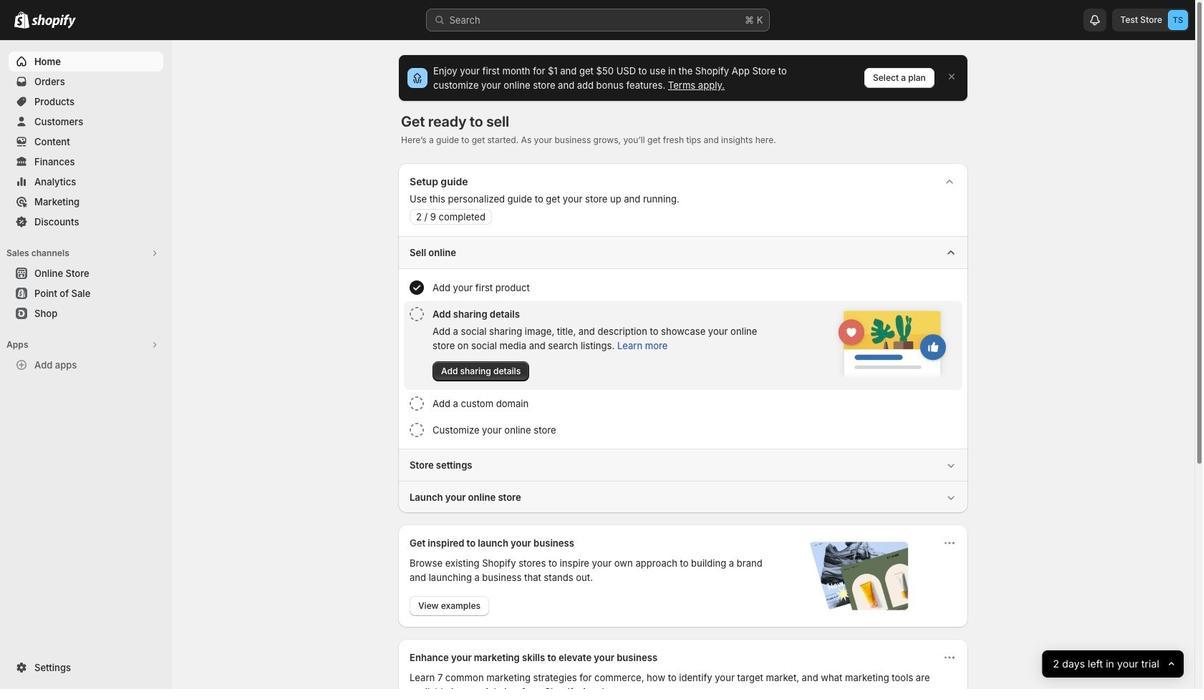 Task type: describe. For each thing, give the bounding box(es) containing it.
add your first product group
[[404, 275, 963, 301]]

mark add your first product as not done image
[[410, 281, 424, 295]]

mark add sharing details as done image
[[410, 307, 424, 322]]

mark add a custom domain as done image
[[410, 397, 424, 411]]

sell online group
[[398, 236, 968, 449]]

add sharing details group
[[404, 302, 963, 390]]

customize your online store group
[[404, 418, 963, 443]]

guide categories group
[[398, 236, 968, 514]]

add a custom domain group
[[404, 391, 963, 417]]



Task type: vqa. For each thing, say whether or not it's contained in the screenshot.
search collections text field
no



Task type: locate. For each thing, give the bounding box(es) containing it.
test store image
[[1168, 10, 1188, 30]]

mark customize your online store as done image
[[410, 423, 424, 438]]

shopify image
[[14, 11, 29, 29], [32, 14, 76, 29]]

1 horizontal spatial shopify image
[[32, 14, 76, 29]]

setup guide region
[[398, 163, 968, 514]]

0 horizontal spatial shopify image
[[14, 11, 29, 29]]



